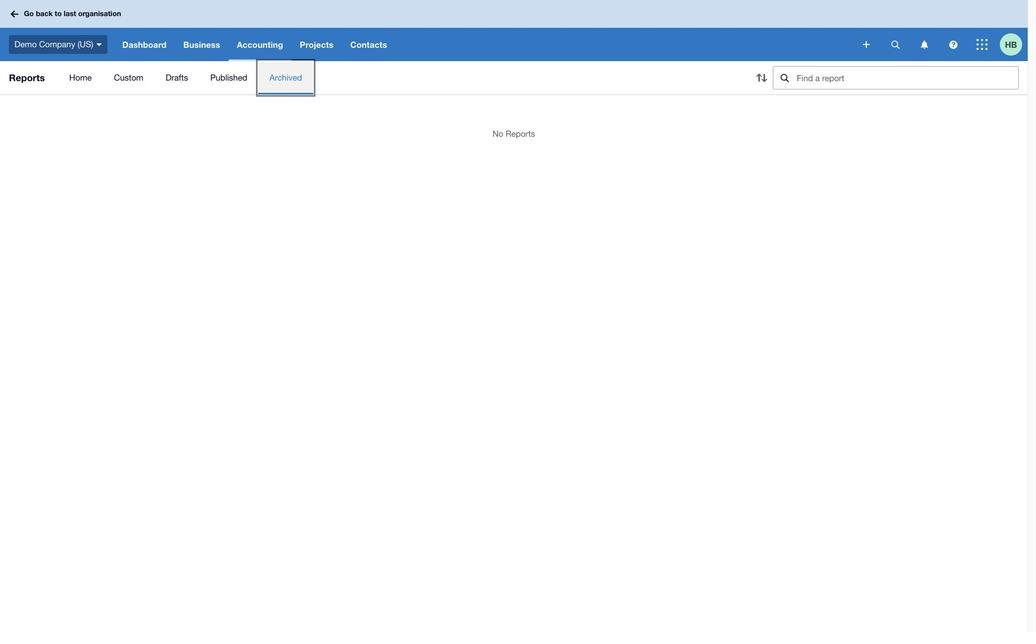 Task type: describe. For each thing, give the bounding box(es) containing it.
company
[[39, 39, 75, 49]]

no reports
[[493, 129, 535, 139]]

menu containing home
[[58, 61, 742, 95]]

sort reports image
[[751, 67, 773, 89]]

go back to last organisation
[[24, 9, 121, 18]]

(us)
[[78, 39, 93, 49]]

archived
[[270, 73, 302, 82]]

business
[[183, 40, 220, 50]]

projects
[[300, 40, 334, 50]]

projects button
[[291, 28, 342, 61]]

go
[[24, 9, 34, 18]]

0 horizontal spatial reports
[[9, 72, 45, 83]]

Find a report text field
[[796, 67, 1018, 89]]

drafts
[[166, 73, 188, 82]]

1 horizontal spatial reports
[[506, 129, 535, 139]]

custom link
[[103, 61, 155, 95]]



Task type: vqa. For each thing, say whether or not it's contained in the screenshot.
"DRAFTS" Link
yes



Task type: locate. For each thing, give the bounding box(es) containing it.
contacts button
[[342, 28, 396, 61]]

navigation containing dashboard
[[114, 28, 855, 61]]

svg image left hb
[[977, 39, 988, 50]]

banner
[[0, 0, 1028, 61]]

reports right "no"
[[506, 129, 535, 139]]

svg image
[[977, 39, 988, 50], [921, 40, 928, 49], [96, 43, 102, 46]]

hb button
[[1000, 28, 1028, 61]]

0 vertical spatial reports
[[9, 72, 45, 83]]

1 horizontal spatial svg image
[[921, 40, 928, 49]]

archived link
[[258, 61, 313, 95]]

accounting button
[[229, 28, 291, 61]]

svg image inside go back to last organisation link
[[11, 10, 18, 18]]

last
[[64, 9, 76, 18]]

svg image inside demo company (us) popup button
[[96, 43, 102, 46]]

archived menu item
[[258, 61, 313, 95]]

demo
[[14, 39, 37, 49]]

svg image up find a report text box
[[921, 40, 928, 49]]

published link
[[199, 61, 258, 95]]

go back to last organisation link
[[7, 4, 128, 24]]

published
[[210, 73, 247, 82]]

organisation
[[78, 9, 121, 18]]

back
[[36, 9, 53, 18]]

demo company (us) button
[[0, 28, 114, 61]]

svg image
[[11, 10, 18, 18], [891, 40, 900, 49], [949, 40, 957, 49], [863, 41, 870, 48]]

dashboard link
[[114, 28, 175, 61]]

contacts
[[350, 40, 387, 50]]

banner containing hb
[[0, 0, 1028, 61]]

1 vertical spatial reports
[[506, 129, 535, 139]]

business button
[[175, 28, 229, 61]]

to
[[55, 9, 62, 18]]

menu
[[58, 61, 742, 95]]

custom
[[114, 73, 143, 82]]

demo company (us)
[[14, 39, 93, 49]]

home
[[69, 73, 92, 82]]

svg image right (us)
[[96, 43, 102, 46]]

dashboard
[[122, 40, 167, 50]]

reports down "demo"
[[9, 72, 45, 83]]

reports
[[9, 72, 45, 83], [506, 129, 535, 139]]

2 horizontal spatial svg image
[[977, 39, 988, 50]]

0 horizontal spatial svg image
[[96, 43, 102, 46]]

None field
[[773, 66, 1019, 90]]

hb
[[1005, 39, 1017, 49]]

drafts link
[[155, 61, 199, 95]]

accounting
[[237, 40, 283, 50]]

home link
[[58, 61, 103, 95]]

navigation
[[114, 28, 855, 61]]

no
[[493, 129, 503, 139]]



